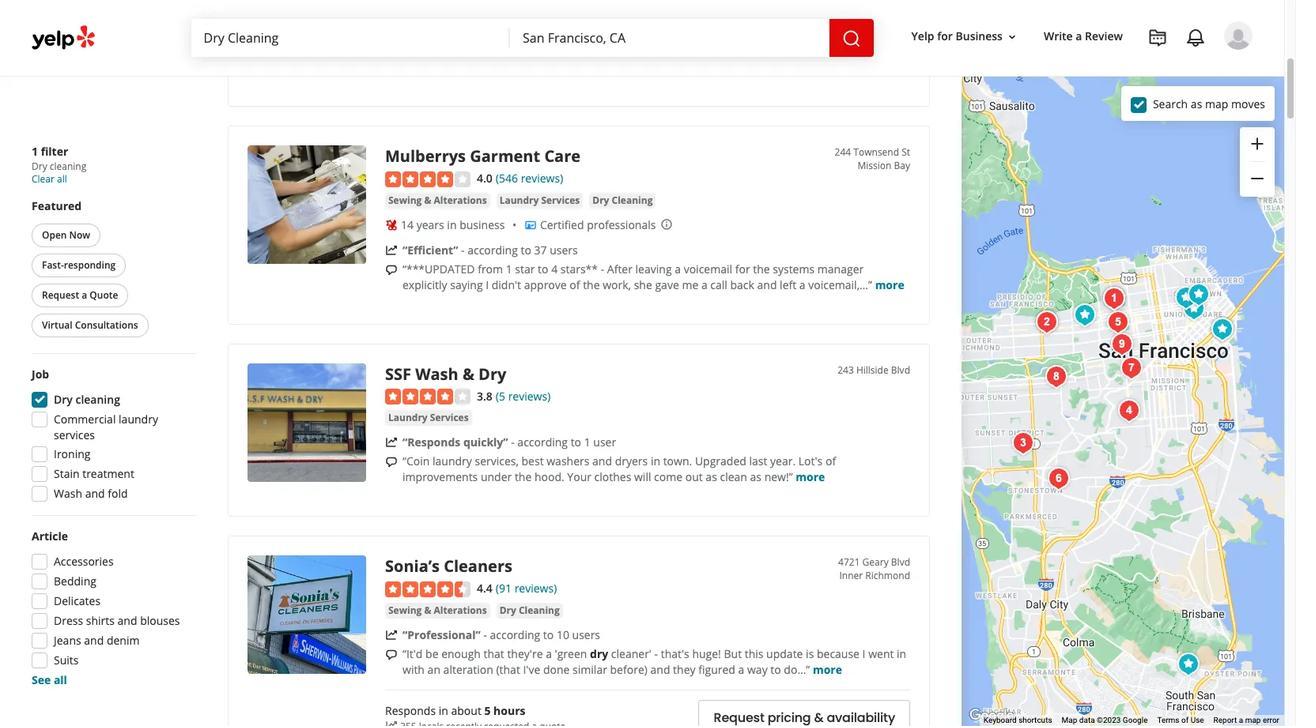 Task type: vqa. For each thing, say whether or not it's contained in the screenshot.
map to the bottom
yes



Task type: describe. For each thing, give the bounding box(es) containing it.
1 horizontal spatial as
[[750, 470, 762, 485]]

huge
[[862, 44, 888, 59]]

laundry for commercial
[[119, 412, 158, 427]]

1 vertical spatial dry cleaning
[[499, 604, 560, 618]]

work,
[[603, 277, 631, 292]]

1 horizontal spatial laundry services link
[[496, 193, 583, 209]]

1 horizontal spatial user
[[593, 435, 616, 450]]

0 horizontal spatial was
[[496, 59, 516, 74]]

0 vertical spatial wash
[[415, 364, 458, 385]]

to left 37 on the left
[[521, 243, 531, 258]]

16 chevron down v2 image
[[1006, 31, 1019, 43]]

and inside "coin laundry services, best washers and dryers in town. upgraded last year. lot's of improvements under the hood. your clothes will come out as clean as new!"
[[592, 454, 612, 469]]

notifications image
[[1186, 28, 1205, 47]]

that
[[484, 647, 504, 662]]

services for rightmost laundry services link
[[541, 194, 580, 207]]

write a review
[[1044, 29, 1123, 44]]

laundry services for laundry services "button" corresponding to rightmost laundry services link
[[499, 194, 580, 207]]

0 vertical spatial group
[[1240, 127, 1275, 197]]

clear all link
[[32, 172, 67, 186]]

"it'd be enough that they're a 'green dry
[[403, 647, 608, 662]]

dry down (91
[[499, 604, 516, 618]]

14 years in business
[[401, 217, 505, 232]]

systems
[[773, 262, 815, 277]]

"it'd
[[403, 647, 423, 662]]

aleksandrad fashion and design image
[[1069, 300, 1101, 331]]

a inside cleaner' - that's huge! but this update is because i went in with an alteration (that i've done similar before) and they figured a way to do…"
[[738, 663, 744, 678]]

ssf wash & dry image
[[248, 364, 366, 482]]

novella bridal image
[[1170, 282, 1202, 314]]

- inside cleaner' - that's huge! but this update is because i went in with an alteration (that i've done similar before) and they figured a way to do…"
[[654, 647, 658, 662]]

responding
[[64, 259, 116, 272]]

16 years in business v2 image
[[385, 219, 398, 231]]

reviews) for mulberrys garment care
[[521, 171, 563, 186]]

cleaning for dry cleaning link to the right
[[612, 194, 653, 207]]

4.4 star rating image
[[385, 582, 471, 598]]

sewing & alterations for sonia's
[[388, 604, 487, 618]]

a right write
[[1076, 29, 1082, 44]]

1 vertical spatial wash
[[54, 486, 82, 501]]

1 up washers
[[584, 435, 590, 450]]

4.4 link
[[477, 580, 493, 597]]

1 inside "***updated from 1 star to 4 stars** - after leaving a voicemail for the systems manager explicitly saying i didn't approve of the work, she gave me a call back and left a voicemail,…" more
[[506, 262, 512, 277]]

1 vertical spatial &
[[463, 364, 474, 385]]

sea breeze cleaners image
[[1113, 395, 1145, 427]]

to inside cleaner' - that's huge! but this update is because i went in with an alteration (that i've done similar before) and they figured a way to do…"
[[770, 663, 781, 678]]

see all button
[[32, 673, 67, 688]]

selena judy bridal image
[[1178, 293, 1210, 325]]

i inside "***updated from 1 star to 4 stars** - after leaving a voicemail for the systems manager explicitly saying i didn't approve of the work, she gave me a call back and left a voicemail,…" more
[[486, 277, 489, 292]]

none field find
[[204, 29, 497, 47]]

richmond
[[865, 570, 910, 583]]

all seasons cleaners image
[[1007, 428, 1039, 459]]

0 vertical spatial user
[[543, 25, 566, 40]]

with
[[403, 663, 425, 678]]

to up if
[[521, 25, 531, 40]]

clothes inside "when i came in, i asked if i could have my clothes done the next day, knowing this was a huge request. the man was so kind and said he could do it! i will refer them to all future…"
[[623, 44, 660, 59]]

professionals
[[587, 217, 656, 232]]

0 vertical spatial dry cleaning
[[593, 194, 653, 207]]

"coin
[[403, 454, 430, 469]]

to up washers
[[571, 435, 581, 450]]

sewing & alterations link for sonia's
[[385, 603, 490, 619]]

& for sonia's
[[424, 604, 431, 618]]

a right report
[[1239, 717, 1243, 725]]

zoom in image
[[1248, 134, 1267, 153]]

see
[[32, 673, 51, 688]]

keyboard shortcuts button
[[984, 716, 1052, 727]]

i inside cleaner' - that's huge! but this update is because i went in with an alteration (that i've done similar before) and they figured a way to do…"
[[862, 647, 866, 662]]

mulberrys
[[385, 146, 466, 167]]

cleaning for dry cleaning link to the left
[[519, 604, 560, 618]]

asked
[[497, 44, 528, 59]]

improvements
[[403, 470, 478, 485]]

according up "from"
[[468, 243, 518, 258]]

map for error
[[1245, 717, 1261, 725]]

from
[[478, 262, 503, 277]]

fold
[[108, 486, 128, 501]]

certified professionals
[[540, 217, 656, 232]]

huge!
[[692, 647, 721, 662]]

explicitly
[[403, 277, 447, 292]]

about
[[451, 704, 481, 719]]

the up back
[[753, 262, 770, 277]]

"responds
[[403, 435, 460, 450]]

manager
[[818, 262, 864, 277]]

open
[[42, 229, 67, 242]]

244
[[835, 146, 851, 159]]

reviews) for ssf wash & dry
[[508, 389, 551, 404]]

future…"
[[794, 59, 838, 74]]

in left about
[[439, 704, 448, 719]]

cleaning inside 1 filter dry cleaning clear all
[[50, 160, 86, 173]]

(that
[[496, 663, 520, 678]]

man
[[470, 59, 493, 74]]

14
[[401, 217, 414, 232]]

mulberrys garment care link
[[385, 146, 581, 167]]

(91 reviews)
[[496, 582, 557, 597]]

and inside "when i came in, i asked if i could have my clothes done the next day, knowing this was a huge request. the man was so kind and said he could do it! i will refer them to all future…"
[[559, 59, 579, 74]]

the
[[448, 59, 467, 74]]

sewing & alterations for mulberrys
[[388, 194, 487, 207]]

0 horizontal spatial dry cleaning link
[[496, 603, 563, 619]]

according up "best"
[[517, 435, 568, 450]]

so
[[519, 59, 531, 74]]

16 speech v2 image for ssf wash & dry
[[385, 456, 398, 469]]

i right in,
[[491, 44, 494, 59]]

alteration
[[443, 663, 493, 678]]

projects image
[[1148, 28, 1167, 47]]

1 16 trending v2 image from the top
[[385, 437, 398, 449]]

16 parking v2 image
[[524, 1, 537, 13]]

"when i came in, i asked if i could have my clothes done the next day, knowing this was a huge request. the man was so kind and said he could do it! i will refer them to all future…"
[[403, 44, 888, 74]]

this inside cleaner' - that's huge! but this update is because i went in with an alteration (that i've done similar before) and they figured a way to do…"
[[745, 647, 764, 662]]

virtual
[[42, 319, 72, 332]]

more link down because
[[813, 663, 842, 678]]

suits
[[54, 653, 79, 668]]

(91
[[496, 582, 512, 597]]

consultations
[[75, 319, 138, 332]]

0 vertical spatial could
[[546, 44, 574, 59]]

dry up certified professionals at the top of the page
[[593, 194, 609, 207]]

"***updated
[[403, 262, 475, 277]]

more for "coin laundry services, best washers and dryers in town. upgraded last year. lot's of improvements under the hood. your clothes will come out as clean as new!" more link
[[796, 470, 825, 485]]

i've
[[523, 663, 540, 678]]

divisadero heights cleaner image
[[1102, 307, 1134, 338]]

dry inside 1 filter dry cleaning clear all
[[32, 160, 47, 173]]

lot's
[[799, 454, 823, 469]]

0 horizontal spatial as
[[706, 470, 717, 485]]

more for more link underneath because
[[813, 663, 842, 678]]

request a quote
[[42, 289, 118, 302]]

16 speech v2 image
[[385, 264, 398, 276]]

review
[[1085, 29, 1123, 44]]

zoom out image
[[1248, 169, 1267, 188]]

for inside 'button'
[[937, 29, 953, 44]]

it!
[[669, 59, 679, 74]]

of inside "***updated from 1 star to 4 stars** - after leaving a voicemail for the systems manager explicitly saying i didn't approve of the work, she gave me a call back and left a voicemail,…" more
[[570, 277, 580, 292]]

in right years
[[447, 217, 457, 232]]

map
[[1062, 717, 1077, 725]]

dry inside group
[[54, 392, 73, 407]]

- inside "***updated from 1 star to 4 stars** - after leaving a voicemail for the systems manager explicitly saying i didn't approve of the work, she gave me a call back and left a voicemail,…" more
[[601, 262, 604, 277]]

users for - according to 10 users
[[572, 628, 600, 643]]

1 vertical spatial cleaning
[[75, 392, 120, 407]]

to left 10
[[543, 628, 554, 643]]

more link for "***updated from 1 star to 4 stars** - after leaving a voicemail for the systems manager explicitly saying i didn't approve of the work, she gave me a call back and left a voicemail,…"
[[875, 277, 904, 292]]

call
[[710, 277, 727, 292]]

- down the 14 years in business
[[461, 243, 465, 258]]

use
[[1191, 717, 1204, 725]]

nolan p. image
[[1224, 21, 1253, 50]]

user actions element
[[899, 20, 1275, 117]]

similar
[[573, 663, 607, 678]]

a inside button
[[82, 289, 87, 302]]

in inside "coin laundry services, best washers and dryers in town. upgraded last year. lot's of improvements under the hood. your clothes will come out as clean as new!"
[[651, 454, 660, 469]]

sewing & alterations button for sonia's
[[385, 603, 490, 619]]

according up ""it'd be enough that they're a 'green dry" at the left bottom of the page
[[490, 628, 540, 643]]

users for - according to 37 users
[[550, 243, 578, 258]]

a right left at the top right of page
[[799, 277, 806, 292]]

left
[[780, 277, 796, 292]]

have
[[577, 44, 602, 59]]

day,
[[738, 44, 759, 59]]

stain treatment
[[54, 467, 134, 482]]

"efficient"
[[403, 243, 458, 258]]

of inside "coin laundry services, best washers and dryers in town. upgraded last year. lot's of improvements under the hood. your clothes will come out as clean as new!"
[[826, 454, 836, 469]]

toni cleaners image
[[1116, 353, 1147, 384]]

bay
[[894, 159, 910, 172]]

write a review link
[[1037, 23, 1129, 51]]

(5 reviews) link
[[496, 387, 551, 405]]

yelp for business button
[[905, 23, 1025, 51]]

my
[[605, 44, 620, 59]]

1 horizontal spatial dry cleaning link
[[589, 193, 656, 209]]

and down stain treatment
[[85, 486, 105, 501]]

featured group
[[28, 198, 196, 341]]

all inside "when i came in, i asked if i could have my clothes done the next day, knowing this was a huge request. the man was so kind and said he could do it! i will refer them to all future…"
[[779, 59, 791, 74]]

in,
[[476, 44, 488, 59]]

star
[[515, 262, 535, 277]]

for inside "***updated from 1 star to 4 stars** - after leaving a voicemail for the systems manager explicitly saying i didn't approve of the work, she gave me a call back and left a voicemail,…" more
[[735, 262, 750, 277]]

clothes inside "coin laundry services, best washers and dryers in town. upgraded last year. lot's of improvements under the hood. your clothes will come out as clean as new!"
[[594, 470, 631, 485]]

approve
[[524, 277, 567, 292]]

sonia's cleaners image
[[1031, 307, 1063, 338]]

2 16 trending v2 image from the top
[[385, 721, 398, 727]]

according up in,
[[468, 25, 518, 40]]

done inside "when i came in, i asked if i could have my clothes done the next day, knowing this was a huge request. the man was so kind and said he could do it! i will refer them to all future…"
[[663, 44, 690, 59]]

- up that
[[483, 628, 487, 643]]

sonia's cleaners image
[[1031, 307, 1063, 338]]

0 horizontal spatial mulberrys garment care image
[[248, 146, 366, 264]]

sewing & alterations link for mulberrys
[[385, 193, 490, 209]]

fast-responding
[[42, 259, 116, 272]]

a right me
[[701, 277, 708, 292]]

report a map error link
[[1214, 717, 1280, 725]]

now
[[69, 229, 90, 242]]

1 16 speech v2 image from the top
[[385, 46, 398, 58]]

townsend
[[854, 146, 899, 159]]

dryers
[[615, 454, 648, 469]]

is
[[806, 647, 814, 662]]

and inside "***updated from 1 star to 4 stars** - after leaving a voicemail for the systems manager explicitly saying i didn't approve of the work, she gave me a call back and left a voicemail,…" more
[[757, 277, 777, 292]]

4.4
[[477, 582, 493, 597]]

washers
[[547, 454, 589, 469]]

1 inside 1 filter dry cleaning clear all
[[32, 144, 38, 159]]

stain
[[54, 467, 80, 482]]

- up the came
[[461, 25, 465, 40]]

i right if
[[540, 44, 543, 59]]

Near text field
[[523, 29, 817, 47]]

a up gave
[[675, 262, 681, 277]]



Task type: locate. For each thing, give the bounding box(es) containing it.
a left way
[[738, 663, 744, 678]]

them
[[735, 59, 763, 74]]

done inside cleaner' - that's huge! but this update is because i went in with an alteration (that i've done similar before) and they figured a way to do…"
[[543, 663, 570, 678]]

0 horizontal spatial dry cleaning button
[[496, 603, 563, 619]]

martini cleaners image
[[1106, 329, 1138, 361]]

open now button
[[32, 224, 101, 248]]

2 16 speech v2 image from the top
[[385, 456, 398, 469]]

dry cleaning
[[54, 392, 120, 407]]

all inside 1 filter dry cleaning clear all
[[57, 172, 67, 186]]

more inside "***updated from 1 star to 4 stars** - after leaving a voicemail for the systems manager explicitly saying i didn't approve of the work, she gave me a call back and left a voicemail,…" more
[[875, 277, 904, 292]]

business
[[956, 29, 1003, 44]]

2 alterations from the top
[[434, 604, 487, 618]]

0 vertical spatial was
[[830, 44, 850, 59]]

the
[[692, 44, 709, 59], [753, 262, 770, 277], [583, 277, 600, 292], [515, 470, 532, 485]]

1 vertical spatial was
[[496, 59, 516, 74]]

and left dryers
[[592, 454, 612, 469]]

map data ©2023 google
[[1062, 717, 1148, 725]]

0 horizontal spatial this
[[745, 647, 764, 662]]

laundry right commercial on the left of page
[[119, 412, 158, 427]]

sewing & alterations button
[[385, 193, 490, 209], [385, 603, 490, 619]]

16 trending v2 image for "efficient"
[[385, 244, 398, 257]]

map left error
[[1245, 717, 1261, 725]]

of left use
[[1181, 717, 1189, 725]]

& for mulberrys
[[424, 194, 431, 207]]

more link down lot's
[[796, 470, 825, 485]]

before)
[[610, 663, 648, 678]]

done up the it!
[[663, 44, 690, 59]]

0 vertical spatial laundry
[[119, 412, 158, 427]]

laundry down (546 reviews)
[[499, 194, 539, 207]]

none field up the it!
[[523, 29, 817, 47]]

ssf wash & dry image
[[1173, 649, 1204, 681]]

terms of use
[[1157, 717, 1204, 725]]

0 vertical spatial laundry services
[[499, 194, 580, 207]]

- left after
[[601, 262, 604, 277]]

1 vertical spatial for
[[735, 262, 750, 277]]

map region
[[933, 0, 1296, 727]]

0 horizontal spatial laundry services button
[[385, 411, 472, 427]]

0 vertical spatial laundry services link
[[496, 193, 583, 209]]

this
[[808, 44, 827, 59], [745, 647, 764, 662]]

request.
[[403, 59, 445, 74]]

alterations for cleaners
[[434, 604, 487, 618]]

laundry
[[499, 194, 539, 207], [388, 412, 428, 425]]

1 alterations from the top
[[434, 194, 487, 207]]

16 speech v2 image for sonia's cleaners
[[385, 649, 398, 662]]

0 horizontal spatial services
[[430, 412, 469, 425]]

0 horizontal spatial of
[[570, 277, 580, 292]]

a left huge
[[853, 44, 859, 59]]

he
[[606, 59, 619, 74]]

sunset laundry & cleaner image
[[1041, 361, 1072, 393]]

1 sewing & alterations button from the top
[[385, 193, 490, 209]]

and up denim
[[117, 614, 137, 629]]

2 16 trending v2 image from the top
[[385, 629, 398, 642]]

1 horizontal spatial laundry services button
[[496, 193, 583, 209]]

bedding
[[54, 574, 96, 589]]

the inside "when i came in, i asked if i could have my clothes done the next day, knowing this was a huge request. the man was so kind and said he could do it! i will refer them to all future…"
[[692, 44, 709, 59]]

1 vertical spatial this
[[745, 647, 764, 662]]

of down stars**
[[570, 277, 580, 292]]

laundry for laundry services link to the left
[[388, 412, 428, 425]]

search image
[[842, 29, 861, 48]]

0 vertical spatial 16 speech v2 image
[[385, 46, 398, 58]]

1 vertical spatial laundry services
[[388, 412, 469, 425]]

more down lot's
[[796, 470, 825, 485]]

group containing article
[[27, 529, 196, 689]]

last
[[749, 454, 767, 469]]

laundry services button down (546 reviews)
[[496, 193, 583, 209]]

16 trending v2 image for "professional"
[[385, 629, 398, 642]]

the down "best"
[[515, 470, 532, 485]]

way
[[747, 663, 768, 678]]

business
[[460, 217, 505, 232]]

1 vertical spatial laundry
[[388, 412, 428, 425]]

keyboard
[[984, 717, 1017, 725]]

2 sewing & alterations link from the top
[[385, 603, 490, 619]]

sonia's cleaners image
[[248, 556, 366, 675]]

ironing
[[54, 447, 91, 462]]

1 horizontal spatial dry cleaning
[[593, 194, 653, 207]]

dry up 3.8 link at the bottom left of the page
[[479, 364, 506, 385]]

cleaning up professionals
[[612, 194, 653, 207]]

laundry services button for laundry services link to the left
[[385, 411, 472, 427]]

laundry services button for rightmost laundry services link
[[496, 193, 583, 209]]

1 left star
[[506, 262, 512, 277]]

16 certified professionals v2 image
[[524, 219, 537, 231]]

1 vertical spatial clothes
[[594, 470, 631, 485]]

1 vertical spatial laundry services link
[[385, 411, 472, 427]]

laundry for "coin
[[433, 454, 472, 469]]

1 vertical spatial 16 speech v2 image
[[385, 456, 398, 469]]

dry cleaning button down (91 reviews)
[[496, 603, 563, 619]]

16 trending v2 image left "responds
[[385, 437, 398, 449]]

0 vertical spatial done
[[663, 44, 690, 59]]

16 trending v2 image
[[385, 437, 398, 449], [385, 721, 398, 727]]

didn't
[[492, 277, 521, 292]]

if
[[530, 44, 537, 59]]

denim
[[107, 633, 140, 648]]

could
[[546, 44, 574, 59], [621, 59, 650, 74]]

none field near
[[523, 29, 817, 47]]

was up future…"
[[830, 44, 850, 59]]

dress shirts and blouses
[[54, 614, 180, 629]]

do…"
[[784, 663, 810, 678]]

16 years in business v2 image
[[385, 1, 398, 13]]

to inside "when i came in, i asked if i could have my clothes done the next day, knowing this was a huge request. the man was so kind and said he could do it! i will refer them to all future…"
[[766, 59, 776, 74]]

1 horizontal spatial laundry
[[433, 454, 472, 469]]

0 vertical spatial blvd
[[891, 364, 910, 377]]

0 vertical spatial of
[[570, 277, 580, 292]]

1 sewing from the top
[[388, 194, 422, 207]]

map for moves
[[1205, 96, 1228, 111]]

1 horizontal spatial this
[[808, 44, 827, 59]]

2 vertical spatial of
[[1181, 717, 1189, 725]]

sewing up 14
[[388, 194, 422, 207]]

- left the that's
[[654, 647, 658, 662]]

1 horizontal spatial laundry
[[499, 194, 539, 207]]

1 sewing & alterations from the top
[[388, 194, 487, 207]]

ssf wash & dry link
[[385, 364, 506, 385]]

search
[[1153, 96, 1188, 111]]

mulberrys garment care
[[385, 146, 581, 167]]

i right the it!
[[682, 59, 685, 74]]

voicemail
[[684, 262, 732, 277]]

1 vertical spatial laundry
[[433, 454, 472, 469]]

and down the that's
[[650, 663, 670, 678]]

shortcuts
[[1019, 717, 1052, 725]]

dress
[[54, 614, 83, 629]]

reviews) right (91
[[515, 582, 557, 597]]

users up 4
[[550, 243, 578, 258]]

(546
[[496, 171, 518, 186]]

a left 'green
[[546, 647, 552, 662]]

2 horizontal spatial as
[[1191, 96, 1202, 111]]

inner
[[839, 570, 863, 583]]

that's
[[661, 647, 689, 662]]

could right he
[[621, 59, 650, 74]]

blvd for 4721 geary blvd inner richmond
[[891, 556, 910, 570]]

1 vertical spatial group
[[27, 367, 196, 507]]

report
[[1214, 717, 1237, 725]]

blvd right hillside
[[891, 364, 910, 377]]

more right voicemail,…"
[[875, 277, 904, 292]]

2 vertical spatial group
[[27, 529, 196, 689]]

10
[[557, 628, 569, 643]]

1 vertical spatial map
[[1245, 717, 1261, 725]]

alterations for garment
[[434, 194, 487, 207]]

to down knowing
[[766, 59, 776, 74]]

laundry services button down 3.8 star rating image
[[385, 411, 472, 427]]

1 left filter at the left top of page
[[32, 144, 38, 159]]

to left 4
[[538, 262, 548, 277]]

0 horizontal spatial map
[[1205, 96, 1228, 111]]

243
[[838, 364, 854, 377]]

st
[[902, 146, 910, 159]]

out
[[685, 470, 703, 485]]

as right search
[[1191, 96, 1202, 111]]

sewing & alterations link
[[385, 193, 490, 209], [385, 603, 490, 619]]

certified
[[540, 217, 584, 232]]

services down 3.8 star rating image
[[430, 412, 469, 425]]

None field
[[204, 29, 497, 47], [523, 29, 817, 47]]

will down dryers
[[634, 470, 651, 485]]

gave
[[655, 277, 679, 292]]

info icon image
[[609, 0, 622, 13], [609, 0, 622, 13], [661, 218, 673, 231], [661, 218, 673, 231]]

1 horizontal spatial done
[[663, 44, 690, 59]]

1 vertical spatial done
[[543, 663, 570, 678]]

1 vertical spatial mulberrys garment care image
[[1207, 314, 1238, 346]]

laundry services link down (546 reviews)
[[496, 193, 583, 209]]

laundry
[[119, 412, 158, 427], [433, 454, 472, 469]]

0 horizontal spatial could
[[546, 44, 574, 59]]

terms
[[1157, 717, 1180, 725]]

clothes down dryers
[[594, 470, 631, 485]]

wash up 3.8 star rating image
[[415, 364, 458, 385]]

0 horizontal spatial will
[[634, 470, 651, 485]]

will right the it!
[[687, 59, 705, 74]]

clear
[[32, 172, 55, 186]]

16 trending v2 image down responds
[[385, 721, 398, 727]]

under
[[481, 470, 512, 485]]

reviews) for sonia's cleaners
[[515, 582, 557, 597]]

cleaning down (91 reviews)
[[519, 604, 560, 618]]

3.8 star rating image
[[385, 389, 471, 405]]

a
[[1076, 29, 1082, 44], [853, 44, 859, 59], [675, 262, 681, 277], [701, 277, 708, 292], [799, 277, 806, 292], [82, 289, 87, 302], [546, 647, 552, 662], [738, 663, 744, 678], [1239, 717, 1243, 725]]

sewing for sonia's
[[388, 604, 422, 618]]

5
[[484, 704, 491, 719]]

all
[[779, 59, 791, 74], [57, 172, 67, 186], [54, 673, 67, 688]]

"***updated from 1 star to 4 stars** - after leaving a voicemail for the systems manager explicitly saying i didn't approve of the work, she gave me a call back and left a voicemail,…" more
[[403, 262, 904, 292]]

0 vertical spatial reviews)
[[521, 171, 563, 186]]

mulberrys garment care image
[[1207, 314, 1238, 346]]

1 up if
[[534, 25, 541, 40]]

see all
[[32, 673, 67, 688]]

group containing job
[[27, 367, 196, 507]]

ssf wash & dry
[[385, 364, 506, 385]]

ocean dry cleaning image
[[1043, 463, 1075, 495]]

blvd inside 4721 geary blvd inner richmond
[[891, 556, 910, 570]]

16 trending v2 image up 16 speech v2 image
[[385, 244, 398, 257]]

this inside "when i came in, i asked if i could have my clothes done the next day, knowing this was a huge request. the man was so kind and said he could do it! i will refer them to all future…"
[[808, 44, 827, 59]]

2 none field from the left
[[523, 29, 817, 47]]

google image
[[966, 706, 1018, 727]]

laundry services link
[[496, 193, 583, 209], [385, 411, 472, 427]]

clothes up do at the top of page
[[623, 44, 660, 59]]

1 vertical spatial sewing & alterations button
[[385, 603, 490, 619]]

0 vertical spatial mulberrys garment care image
[[248, 146, 366, 264]]

16 speech v2 image
[[385, 46, 398, 58], [385, 456, 398, 469], [385, 649, 398, 662]]

None search field
[[191, 19, 877, 57]]

in right went
[[897, 647, 906, 662]]

Find text field
[[204, 29, 497, 47]]

0 vertical spatial this
[[808, 44, 827, 59]]

veteran's deluxe cleaners image
[[1098, 283, 1130, 315], [1098, 283, 1130, 315]]

0 vertical spatial dry cleaning link
[[589, 193, 656, 209]]

to down update on the bottom right of the page
[[770, 663, 781, 678]]

0 vertical spatial dry cleaning button
[[589, 193, 656, 209]]

services,
[[475, 454, 519, 469]]

stars**
[[561, 262, 598, 277]]

1 vertical spatial user
[[593, 435, 616, 450]]

sewing & alterations link down 4.4 star rating image on the left bottom
[[385, 603, 490, 619]]

terms of use link
[[1157, 717, 1204, 725]]

laundry down 3.8 star rating image
[[388, 412, 428, 425]]

laundry services down 3.8 star rating image
[[388, 412, 469, 425]]

jeans
[[54, 633, 81, 648]]

search as map moves
[[1153, 96, 1265, 111]]

sewing down 4.4 star rating image on the left bottom
[[388, 604, 422, 618]]

- up services,
[[511, 435, 515, 450]]

0 vertical spatial alterations
[[434, 194, 487, 207]]

4
[[551, 262, 558, 277]]

0 horizontal spatial cleaning
[[519, 604, 560, 618]]

(546 reviews)
[[496, 171, 563, 186]]

(91 reviews) link
[[496, 580, 557, 597]]

more down huge
[[841, 59, 870, 74]]

1 sewing & alterations link from the top
[[385, 193, 490, 209]]

1 vertical spatial 16 trending v2 image
[[385, 721, 398, 727]]

sewing & alterations button for mulberrys
[[385, 193, 490, 209]]

0 horizontal spatial for
[[735, 262, 750, 277]]

dry cleaning link down (91 reviews)
[[496, 603, 563, 619]]

'green
[[555, 647, 587, 662]]

more for more link corresponding to "when i came in, i asked if i could have my clothes done the next day, knowing this was a huge request. the man was so kind and said he could do it! i will refer them to all future…"
[[841, 59, 870, 74]]

for up back
[[735, 262, 750, 277]]

i left the came
[[439, 44, 442, 59]]

1 vertical spatial services
[[430, 412, 469, 425]]

2 vertical spatial &
[[424, 604, 431, 618]]

sewing & alterations button down 4 star rating image
[[385, 193, 490, 209]]

2 sewing & alterations from the top
[[388, 604, 487, 618]]

1 vertical spatial users
[[572, 628, 600, 643]]

0 vertical spatial map
[[1205, 96, 1228, 111]]

1 blvd from the top
[[891, 364, 910, 377]]

request a quote button
[[32, 284, 128, 308]]

0 horizontal spatial dry cleaning
[[499, 604, 560, 618]]

0 vertical spatial cleaning
[[612, 194, 653, 207]]

the down stars**
[[583, 277, 600, 292]]

wash
[[415, 364, 458, 385], [54, 486, 82, 501]]

3 16 speech v2 image from the top
[[385, 649, 398, 662]]

1 horizontal spatial mulberrys garment care image
[[1207, 314, 1238, 346]]

an
[[428, 663, 440, 678]]

the inside "coin laundry services, best washers and dryers in town. upgraded last year. lot's of improvements under the hood. your clothes will come out as clean as new!"
[[515, 470, 532, 485]]

1 horizontal spatial none field
[[523, 29, 817, 47]]

2 vertical spatial 16 speech v2 image
[[385, 649, 398, 662]]

and left "said"
[[559, 59, 579, 74]]

hillside
[[856, 364, 889, 377]]

in up come
[[651, 454, 660, 469]]

1 vertical spatial reviews)
[[508, 389, 551, 404]]

0 vertical spatial laundry
[[499, 194, 539, 207]]

user up kind
[[543, 25, 566, 40]]

and down shirts
[[84, 633, 104, 648]]

0 vertical spatial cleaning
[[50, 160, 86, 173]]

clean
[[720, 470, 747, 485]]

group
[[1240, 127, 1275, 197], [27, 367, 196, 507], [27, 529, 196, 689]]

will inside "when i came in, i asked if i could have my clothes done the next day, knowing this was a huge request. the man was so kind and said he could do it! i will refer them to all future…"
[[687, 59, 705, 74]]

1 horizontal spatial for
[[937, 29, 953, 44]]

laundry services for laundry services link to the left laundry services "button"
[[388, 412, 469, 425]]

0 horizontal spatial wash
[[54, 486, 82, 501]]

2 vertical spatial all
[[54, 673, 67, 688]]

a inside "when i came in, i asked if i could have my clothes done the next day, knowing this was a huge request. the man was so kind and said he could do it! i will refer them to all future…"
[[853, 44, 859, 59]]

1 vertical spatial blvd
[[891, 556, 910, 570]]

sonia's cleaners link
[[385, 556, 512, 578]]

1 horizontal spatial services
[[541, 194, 580, 207]]

quote
[[90, 289, 118, 302]]

sewing & alterations down 4 star rating image
[[388, 194, 487, 207]]

according
[[468, 25, 518, 40], [468, 243, 518, 258], [517, 435, 568, 450], [490, 628, 540, 643]]

this up future…"
[[808, 44, 827, 59]]

laundry inside "coin laundry services, best washers and dryers in town. upgraded last year. lot's of improvements under the hood. your clothes will come out as clean as new!"
[[433, 454, 472, 469]]

as
[[1191, 96, 1202, 111], [706, 470, 717, 485], [750, 470, 762, 485]]

0 horizontal spatial laundry
[[388, 412, 428, 425]]

1 horizontal spatial wash
[[415, 364, 458, 385]]

4 star rating image
[[385, 171, 471, 187]]

a left quote
[[82, 289, 87, 302]]

0 vertical spatial 16 trending v2 image
[[385, 244, 398, 257]]

do
[[653, 59, 666, 74]]

more link for "when i came in, i asked if i could have my clothes done the next day, knowing this was a huge request. the man was so kind and said he could do it! i will refer them to all future…"
[[841, 59, 870, 74]]

1 horizontal spatial cleaning
[[612, 194, 653, 207]]

users up dry
[[572, 628, 600, 643]]

mulberrys garment care image
[[248, 146, 366, 264], [1207, 314, 1238, 346]]

0 vertical spatial sewing & alterations link
[[385, 193, 490, 209]]

next
[[712, 44, 735, 59]]

1 horizontal spatial could
[[621, 59, 650, 74]]

more link for "coin laundry services, best washers and dryers in town. upgraded last year. lot's of improvements under the hood. your clothes will come out as clean as new!"
[[796, 470, 825, 485]]

1 vertical spatial alterations
[[434, 604, 487, 618]]

done down 'green
[[543, 663, 570, 678]]

will
[[687, 59, 705, 74], [634, 470, 651, 485]]

1 vertical spatial 16 trending v2 image
[[385, 629, 398, 642]]

16 trending v2 image
[[385, 244, 398, 257], [385, 629, 398, 642]]

shirts
[[86, 614, 115, 629]]

0 horizontal spatial laundry services link
[[385, 411, 472, 427]]

to
[[521, 25, 531, 40], [766, 59, 776, 74], [521, 243, 531, 258], [538, 262, 548, 277], [571, 435, 581, 450], [543, 628, 554, 643], [770, 663, 781, 678]]

0 horizontal spatial none field
[[204, 29, 497, 47]]

this up way
[[745, 647, 764, 662]]

services for laundry services link to the left
[[430, 412, 469, 425]]

2 blvd from the top
[[891, 556, 910, 570]]

as right out on the bottom right of the page
[[706, 470, 717, 485]]

i down "from"
[[486, 277, 489, 292]]

1 vertical spatial sewing & alterations
[[388, 604, 487, 618]]

will inside "coin laundry services, best washers and dryers in town. upgraded last year. lot's of improvements under the hood. your clothes will come out as clean as new!"
[[634, 470, 651, 485]]

0 vertical spatial services
[[541, 194, 580, 207]]

laundry inside commercial laundry services
[[119, 412, 158, 427]]

more link right voicemail,…"
[[875, 277, 904, 292]]

reviews) down the care at the top of page
[[521, 171, 563, 186]]

1 vertical spatial dry cleaning link
[[496, 603, 563, 619]]

2 sewing & alterations button from the top
[[385, 603, 490, 619]]

2 sewing from the top
[[388, 604, 422, 618]]

and left left at the top right of page
[[757, 277, 777, 292]]

1 vertical spatial sewing & alterations link
[[385, 603, 490, 619]]

dry down filter at the left top of page
[[32, 160, 47, 173]]

laundry services button
[[496, 193, 583, 209], [385, 411, 472, 427]]

1 horizontal spatial map
[[1245, 717, 1261, 725]]

in inside cleaner' - that's huge! but this update is because i went in with an alteration (that i've done similar before) and they figured a way to do…"
[[897, 647, 906, 662]]

but
[[724, 647, 742, 662]]

1 none field from the left
[[204, 29, 497, 47]]

all right see
[[54, 673, 67, 688]]

1 horizontal spatial of
[[826, 454, 836, 469]]

data
[[1079, 717, 1095, 725]]

seymour's fashions custom tailors image
[[1183, 279, 1215, 311]]

1 horizontal spatial dry cleaning button
[[589, 193, 656, 209]]

blvd for 243 hillside blvd
[[891, 364, 910, 377]]

16 speech v2 image left "it'd on the bottom left
[[385, 649, 398, 662]]

knowing
[[762, 44, 806, 59]]

1 horizontal spatial will
[[687, 59, 705, 74]]

to inside "***updated from 1 star to 4 stars** - after leaving a voicemail for the systems manager explicitly saying i didn't approve of the work, she gave me a call back and left a voicemail,…" more
[[538, 262, 548, 277]]

wash down stain
[[54, 486, 82, 501]]

more down because
[[813, 663, 842, 678]]

1 16 trending v2 image from the top
[[385, 244, 398, 257]]

alterations up the 14 years in business
[[434, 194, 487, 207]]

sewing & alterations
[[388, 194, 487, 207], [388, 604, 487, 618]]

"responds quickly" - according to 1 user
[[403, 435, 616, 450]]

she
[[634, 277, 652, 292]]

the left next
[[692, 44, 709, 59]]

blouses
[[140, 614, 180, 629]]

and inside cleaner' - that's huge! but this update is because i went in with an alteration (that i've done similar before) and they figured a way to do…"
[[650, 663, 670, 678]]

0 horizontal spatial done
[[543, 663, 570, 678]]

laundry services down (546 reviews)
[[499, 194, 580, 207]]

in
[[447, 217, 457, 232], [651, 454, 660, 469], [897, 647, 906, 662], [439, 704, 448, 719]]

1 vertical spatial will
[[634, 470, 651, 485]]

0 vertical spatial &
[[424, 194, 431, 207]]

laundry services link down 3.8 star rating image
[[385, 411, 472, 427]]

me
[[682, 277, 698, 292]]

sewing for mulberrys
[[388, 194, 422, 207]]

dry cleaning link
[[589, 193, 656, 209], [496, 603, 563, 619]]

0 horizontal spatial user
[[543, 25, 566, 40]]

open now
[[42, 229, 90, 242]]

dry up commercial on the left of page
[[54, 392, 73, 407]]

article
[[32, 529, 68, 544]]

laundry for rightmost laundry services link
[[499, 194, 539, 207]]

0 vertical spatial will
[[687, 59, 705, 74]]

could up kind
[[546, 44, 574, 59]]



